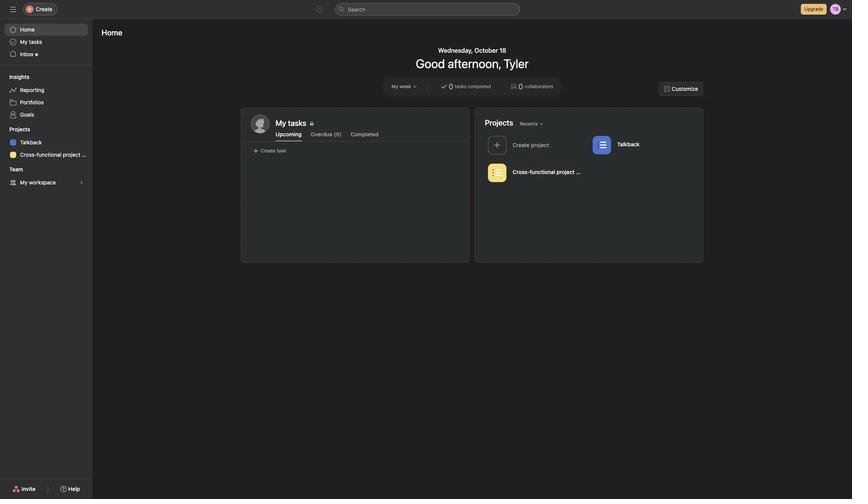 Task type: vqa. For each thing, say whether or not it's contained in the screenshot.
Reporting
yes



Task type: locate. For each thing, give the bounding box(es) containing it.
tasks completed
[[455, 84, 491, 89]]

project inside projects element
[[63, 151, 80, 158]]

my inside 'global' element
[[20, 39, 28, 45]]

cross-functional project plan link down the create project link
[[485, 161, 590, 186]]

workspace
[[29, 179, 56, 186]]

1 horizontal spatial create
[[261, 148, 276, 154]]

cross- right list icon
[[513, 169, 530, 175]]

1 vertical spatial cross-
[[513, 169, 530, 175]]

projects left recents
[[485, 118, 514, 127]]

1 vertical spatial create
[[261, 148, 276, 154]]

0 horizontal spatial 0
[[449, 82, 454, 91]]

my tasks
[[20, 39, 42, 45]]

week
[[400, 84, 411, 89]]

0 left collaborators
[[519, 82, 524, 91]]

functional down the create project link
[[530, 169, 556, 175]]

completed button
[[351, 131, 379, 141]]

0 vertical spatial project
[[63, 151, 80, 158]]

task
[[277, 148, 286, 154]]

0 vertical spatial functional
[[37, 151, 61, 158]]

home inside 'global' element
[[20, 26, 35, 33]]

overdue (5) button
[[311, 131, 342, 141]]

1 horizontal spatial 0
[[519, 82, 524, 91]]

invite
[[22, 486, 36, 492]]

0 horizontal spatial plan
[[82, 151, 92, 158]]

0 left "tasks completed"
[[449, 82, 454, 91]]

create project link
[[485, 133, 590, 158]]

functional up teams element
[[37, 151, 61, 158]]

upgrade
[[805, 6, 824, 12]]

wednesday, october 18 good afternoon, tyler
[[416, 47, 529, 71]]

my left "week"
[[392, 84, 399, 89]]

my week
[[392, 84, 411, 89]]

create inside create task button
[[261, 148, 276, 154]]

reporting
[[20, 87, 44, 93]]

create task
[[261, 148, 286, 154]]

0 vertical spatial cross-functional project plan
[[20, 151, 92, 158]]

tyler
[[504, 56, 529, 71]]

cross-functional project plan link up teams element
[[5, 149, 92, 161]]

my inside dropdown button
[[392, 84, 399, 89]]

1 horizontal spatial plan
[[576, 169, 587, 175]]

project
[[63, 151, 80, 158], [557, 169, 575, 175]]

history image
[[316, 6, 322, 12]]

1 vertical spatial plan
[[576, 169, 587, 175]]

cross-functional project plan
[[20, 151, 92, 158], [513, 169, 587, 175]]

0 horizontal spatial functional
[[37, 151, 61, 158]]

upgrade button
[[802, 4, 827, 15]]

talkback right list image
[[618, 141, 640, 147]]

my workspace link
[[5, 176, 88, 189]]

(5)
[[334, 131, 342, 138]]

1 vertical spatial functional
[[530, 169, 556, 175]]

create project
[[513, 142, 549, 148]]

insights element
[[0, 70, 92, 122]]

customize
[[672, 86, 699, 92]]

tasks up inbox
[[29, 39, 42, 45]]

0 horizontal spatial tasks
[[29, 39, 42, 45]]

0 horizontal spatial cross-functional project plan link
[[5, 149, 92, 161]]

reporting link
[[5, 84, 88, 96]]

cross-functional project plan up teams element
[[20, 151, 92, 158]]

my
[[20, 39, 28, 45], [392, 84, 399, 89], [20, 179, 28, 186]]

my tasks link
[[5, 36, 88, 48]]

insights button
[[0, 73, 29, 81]]

create
[[36, 6, 52, 12], [261, 148, 276, 154]]

recents button
[[517, 118, 548, 129]]

0
[[449, 82, 454, 91], [519, 82, 524, 91]]

projects
[[485, 118, 514, 127], [9, 126, 30, 132]]

0 horizontal spatial project
[[63, 151, 80, 158]]

completed
[[468, 84, 491, 89]]

1 vertical spatial my
[[392, 84, 399, 89]]

Search tasks, projects, and more text field
[[335, 3, 520, 15]]

my down team at the left top of page
[[20, 179, 28, 186]]

0 vertical spatial cross-
[[20, 151, 37, 158]]

1 vertical spatial cross-functional project plan
[[513, 169, 587, 175]]

0 horizontal spatial create
[[36, 6, 52, 12]]

1 horizontal spatial cross-functional project plan
[[513, 169, 587, 175]]

0 horizontal spatial cross-
[[20, 151, 37, 158]]

inbox link
[[5, 48, 88, 60]]

overdue (5)
[[311, 131, 342, 138]]

0 horizontal spatial talkback link
[[5, 136, 88, 149]]

0 horizontal spatial talkback
[[20, 139, 42, 146]]

cross-
[[20, 151, 37, 158], [513, 169, 530, 175]]

cross- up team at the left top of page
[[20, 151, 37, 158]]

0 vertical spatial create
[[36, 6, 52, 12]]

talkback down projects dropdown button in the left top of the page
[[20, 139, 42, 146]]

1 horizontal spatial talkback
[[618, 141, 640, 147]]

1 horizontal spatial cross-
[[513, 169, 530, 175]]

0 for collaborators
[[519, 82, 524, 91]]

wednesday,
[[439, 47, 473, 54]]

help
[[68, 486, 80, 492]]

good
[[416, 56, 445, 71]]

0 vertical spatial my
[[20, 39, 28, 45]]

my for my tasks
[[20, 39, 28, 45]]

create for create
[[36, 6, 52, 12]]

home
[[20, 26, 35, 33], [102, 28, 122, 37]]

my tasks link
[[276, 118, 460, 129]]

0 horizontal spatial cross-functional project plan
[[20, 151, 92, 158]]

tasks left completed
[[455, 84, 467, 89]]

0 horizontal spatial home
[[20, 26, 35, 33]]

cross-functional project plan inside projects element
[[20, 151, 92, 158]]

0 horizontal spatial projects
[[9, 126, 30, 132]]

cross-functional project plan down the create project link
[[513, 169, 587, 175]]

functional
[[37, 151, 61, 158], [530, 169, 556, 175]]

2 vertical spatial my
[[20, 179, 28, 186]]

tasks
[[29, 39, 42, 45], [455, 84, 467, 89]]

create left task
[[261, 148, 276, 154]]

2 0 from the left
[[519, 82, 524, 91]]

my inside teams element
[[20, 179, 28, 186]]

goals link
[[5, 109, 88, 121]]

create inside create dropdown button
[[36, 6, 52, 12]]

projects down goals
[[9, 126, 30, 132]]

1 horizontal spatial cross-functional project plan link
[[485, 161, 590, 186]]

0 vertical spatial plan
[[82, 151, 92, 158]]

cross-functional project plan link
[[5, 149, 92, 161], [485, 161, 590, 186]]

talkback
[[20, 139, 42, 146], [618, 141, 640, 147]]

my up inbox
[[20, 39, 28, 45]]

my for my workspace
[[20, 179, 28, 186]]

plan
[[82, 151, 92, 158], [576, 169, 587, 175]]

0 vertical spatial tasks
[[29, 39, 42, 45]]

1 horizontal spatial tasks
[[455, 84, 467, 89]]

teams element
[[0, 163, 92, 190]]

1 vertical spatial project
[[557, 169, 575, 175]]

talkback link
[[590, 133, 694, 158], [5, 136, 88, 149]]

create up home link
[[36, 6, 52, 12]]

1 0 from the left
[[449, 82, 454, 91]]



Task type: describe. For each thing, give the bounding box(es) containing it.
goals
[[20, 111, 34, 118]]

cross-functional project plan link inside projects element
[[5, 149, 92, 161]]

upcoming
[[276, 131, 302, 138]]

see details, my workspace image
[[79, 180, 84, 185]]

create task button
[[251, 146, 288, 156]]

global element
[[0, 19, 92, 65]]

my workspace
[[20, 179, 56, 186]]

insights
[[9, 74, 29, 80]]

help button
[[56, 482, 85, 496]]

invite button
[[7, 482, 41, 496]]

home link
[[5, 23, 88, 36]]

projects inside dropdown button
[[9, 126, 30, 132]]

my tasks
[[276, 119, 307, 127]]

october
[[475, 47, 498, 54]]

create button
[[23, 3, 57, 15]]

customize button
[[660, 82, 704, 96]]

projects button
[[0, 126, 30, 133]]

18
[[500, 47, 507, 54]]

inbox
[[20, 51, 34, 57]]

team button
[[0, 166, 23, 173]]

portfolios link
[[5, 96, 88, 109]]

portfolios
[[20, 99, 44, 106]]

talkback link inside projects element
[[5, 136, 88, 149]]

afternoon,
[[448, 56, 501, 71]]

add profile photo image
[[251, 115, 270, 133]]

0 for tasks completed
[[449, 82, 454, 91]]

1 horizontal spatial projects
[[485, 118, 514, 127]]

collaborators
[[525, 84, 554, 89]]

create for create task
[[261, 148, 276, 154]]

my for my week
[[392, 84, 399, 89]]

1 horizontal spatial talkback link
[[590, 133, 694, 158]]

1 horizontal spatial home
[[102, 28, 122, 37]]

upcoming button
[[276, 131, 302, 141]]

tasks inside 'global' element
[[29, 39, 42, 45]]

my week button
[[388, 81, 421, 92]]

1 horizontal spatial project
[[557, 169, 575, 175]]

functional inside projects element
[[37, 151, 61, 158]]

completed
[[351, 131, 379, 138]]

hide sidebar image
[[10, 6, 16, 12]]

list image
[[493, 168, 502, 177]]

talkback inside projects element
[[20, 139, 42, 146]]

1 horizontal spatial functional
[[530, 169, 556, 175]]

team
[[9, 166, 23, 173]]

overdue
[[311, 131, 333, 138]]

cross- inside projects element
[[20, 151, 37, 158]]

projects element
[[0, 122, 92, 163]]

1 vertical spatial tasks
[[455, 84, 467, 89]]

recents
[[520, 121, 538, 127]]

list image
[[598, 140, 607, 150]]

plan inside projects element
[[82, 151, 92, 158]]



